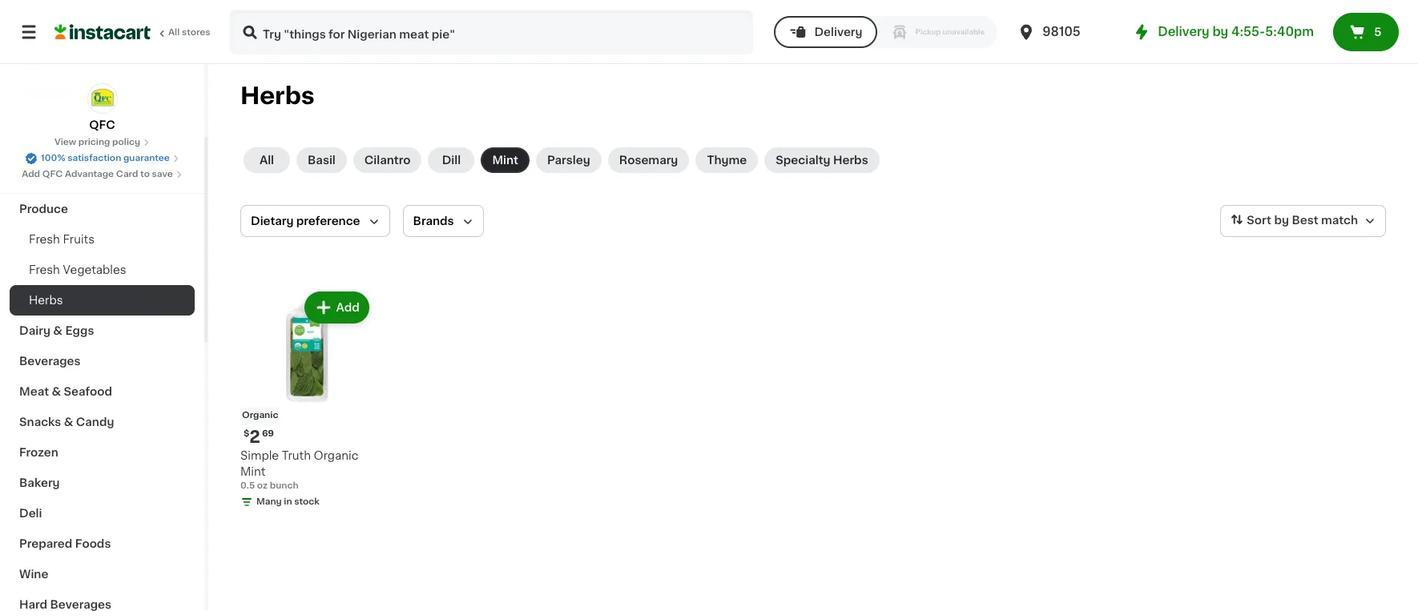 Task type: locate. For each thing, give the bounding box(es) containing it.
beverages down dairy & eggs
[[19, 356, 81, 367]]

0 horizontal spatial herbs
[[29, 295, 63, 306]]

5
[[1375, 26, 1382, 38]]

many in stock
[[256, 497, 320, 506]]

1 horizontal spatial delivery
[[1158, 26, 1210, 38]]

herbs
[[240, 84, 315, 107], [833, 155, 868, 166], [29, 295, 63, 306]]

produce link
[[10, 194, 195, 224]]

qfc logo image
[[87, 83, 117, 114]]

100%
[[41, 154, 65, 163]]

1 horizontal spatial qfc
[[89, 119, 115, 131]]

parsley link
[[536, 147, 602, 173]]

deli
[[19, 508, 42, 519]]

1 vertical spatial herbs
[[833, 155, 868, 166]]

specialty
[[776, 155, 831, 166]]

by right sort
[[1275, 215, 1289, 226]]

truth
[[282, 450, 311, 461]]

thanksgiving
[[19, 173, 96, 184]]

prepared foods link
[[10, 529, 195, 559]]

pricing
[[78, 138, 110, 147]]

69
[[262, 429, 274, 438]]

fresh inside fresh fruits link
[[29, 234, 60, 245]]

fresh down fresh fruits
[[29, 264, 60, 276]]

sort
[[1247, 215, 1272, 226]]

& left eggs
[[53, 325, 62, 337]]

simple truth organic mint 0.5 oz bunch
[[240, 450, 359, 490]]

0 horizontal spatial organic
[[242, 411, 278, 420]]

0 horizontal spatial by
[[1213, 26, 1229, 38]]

1 fresh from the top
[[29, 234, 60, 245]]

bunch
[[270, 481, 299, 490]]

add inside button
[[336, 302, 360, 313]]

meat & seafood link
[[10, 377, 195, 407]]

all left basil link
[[260, 155, 274, 166]]

meat
[[19, 386, 49, 397]]

& for meat
[[52, 386, 61, 397]]

Search field
[[231, 11, 752, 53]]

mint right dill
[[492, 155, 518, 166]]

None search field
[[229, 10, 754, 54]]

mint up 0.5
[[240, 466, 266, 477]]

2 vertical spatial herbs
[[29, 295, 63, 306]]

0 vertical spatial qfc
[[89, 119, 115, 131]]

& left candy
[[64, 417, 73, 428]]

1 vertical spatial mint
[[240, 466, 266, 477]]

add
[[22, 170, 40, 179], [336, 302, 360, 313]]

stock
[[294, 497, 320, 506]]

delivery button
[[774, 16, 877, 48]]

5:40pm
[[1266, 26, 1314, 38]]

seafood
[[64, 386, 112, 397]]

stores
[[182, 28, 211, 37]]

lists link
[[10, 75, 195, 107]]

2 vertical spatial &
[[64, 417, 73, 428]]

rosemary link
[[608, 147, 690, 173]]

organic right truth
[[314, 450, 359, 461]]

eggs
[[65, 325, 94, 337]]

by for delivery
[[1213, 26, 1229, 38]]

delivery for delivery by 4:55-5:40pm
[[1158, 26, 1210, 38]]

dairy & eggs
[[19, 325, 94, 337]]

foods
[[75, 539, 111, 550]]

0 horizontal spatial add
[[22, 170, 40, 179]]

fresh
[[29, 234, 60, 245], [29, 264, 60, 276]]

basil link
[[297, 147, 347, 173]]

again
[[81, 54, 113, 65]]

100% satisfaction guarantee button
[[25, 149, 179, 165]]

recipes link
[[10, 133, 195, 163]]

1 vertical spatial all
[[260, 155, 274, 166]]

100% satisfaction guarantee
[[41, 154, 170, 163]]

satisfaction
[[67, 154, 121, 163]]

1 vertical spatial qfc
[[42, 170, 63, 179]]

2 fresh from the top
[[29, 264, 60, 276]]

0 horizontal spatial mint
[[240, 466, 266, 477]]

qfc up view pricing policy link
[[89, 119, 115, 131]]

5 button
[[1334, 13, 1399, 51]]

0 vertical spatial &
[[53, 325, 62, 337]]

add for add qfc advantage card to save
[[22, 170, 40, 179]]

1 horizontal spatial mint
[[492, 155, 518, 166]]

beverages down wine link
[[50, 599, 111, 611]]

0 vertical spatial all
[[168, 28, 180, 37]]

1 vertical spatial by
[[1275, 215, 1289, 226]]

by inside field
[[1275, 215, 1289, 226]]

save
[[152, 170, 173, 179]]

basil
[[308, 155, 336, 166]]

to
[[140, 170, 150, 179]]

herbs up dairy & eggs
[[29, 295, 63, 306]]

organic up 69
[[242, 411, 278, 420]]

1 horizontal spatial by
[[1275, 215, 1289, 226]]

fresh down 'produce'
[[29, 234, 60, 245]]

all for all
[[260, 155, 274, 166]]

herbs right 'specialty'
[[833, 155, 868, 166]]

delivery
[[1158, 26, 1210, 38], [815, 26, 863, 38]]

guarantee
[[123, 154, 170, 163]]

1 vertical spatial fresh
[[29, 264, 60, 276]]

add qfc advantage card to save
[[22, 170, 173, 179]]

delivery by 4:55-5:40pm link
[[1133, 22, 1314, 42]]

1 vertical spatial beverages
[[50, 599, 111, 611]]

parsley
[[547, 155, 590, 166]]

0 horizontal spatial all
[[168, 28, 180, 37]]

delivery inside button
[[815, 26, 863, 38]]

service type group
[[774, 16, 998, 48]]

recipes
[[19, 143, 66, 154]]

specialty herbs
[[776, 155, 868, 166]]

buy it again link
[[10, 43, 195, 75]]

mint link
[[481, 147, 530, 173]]

1 horizontal spatial all
[[260, 155, 274, 166]]

all inside "link"
[[168, 28, 180, 37]]

1 horizontal spatial add
[[336, 302, 360, 313]]

view
[[54, 138, 76, 147]]

2
[[250, 429, 260, 445]]

0 vertical spatial by
[[1213, 26, 1229, 38]]

0 vertical spatial fresh
[[29, 234, 60, 245]]

0 horizontal spatial delivery
[[815, 26, 863, 38]]

0 vertical spatial herbs
[[240, 84, 315, 107]]

all left stores at the left
[[168, 28, 180, 37]]

all stores link
[[54, 10, 212, 54]]

beverages link
[[10, 346, 195, 377]]

dietary
[[251, 216, 294, 227]]

snacks & candy
[[19, 417, 114, 428]]

1 vertical spatial organic
[[314, 450, 359, 461]]

dairy
[[19, 325, 50, 337]]

fresh inside fresh vegetables link
[[29, 264, 60, 276]]

by left 4:55-
[[1213, 26, 1229, 38]]

brands button
[[403, 205, 484, 237]]

& right the "meat"
[[52, 386, 61, 397]]

all for all stores
[[168, 28, 180, 37]]

1 horizontal spatial herbs
[[240, 84, 315, 107]]

1 vertical spatial &
[[52, 386, 61, 397]]

4:55-
[[1232, 26, 1266, 38]]

qfc down 100%
[[42, 170, 63, 179]]

0 vertical spatial add
[[22, 170, 40, 179]]

view pricing policy
[[54, 138, 140, 147]]

brands
[[413, 216, 454, 227]]

0 horizontal spatial qfc
[[42, 170, 63, 179]]

herbs up all link
[[240, 84, 315, 107]]

1 horizontal spatial organic
[[314, 450, 359, 461]]

add qfc advantage card to save link
[[22, 168, 183, 181]]

fruits
[[63, 234, 95, 245]]

wine link
[[10, 559, 195, 590]]

1 vertical spatial add
[[336, 302, 360, 313]]

&
[[53, 325, 62, 337], [52, 386, 61, 397], [64, 417, 73, 428]]

by for sort
[[1275, 215, 1289, 226]]

$ 2 69
[[244, 429, 274, 445]]

$
[[244, 429, 250, 438]]



Task type: describe. For each thing, give the bounding box(es) containing it.
herbs link
[[10, 285, 195, 316]]

match
[[1321, 215, 1358, 226]]

produce
[[19, 204, 68, 215]]

snacks
[[19, 417, 61, 428]]

thanksgiving link
[[10, 163, 195, 194]]

dairy & eggs link
[[10, 316, 195, 346]]

add button
[[306, 293, 368, 322]]

rosemary
[[619, 155, 678, 166]]

fresh vegetables link
[[10, 255, 195, 285]]

mint inside simple truth organic mint 0.5 oz bunch
[[240, 466, 266, 477]]

view pricing policy link
[[54, 136, 150, 149]]

dietary preference
[[251, 216, 360, 227]]

all stores
[[168, 28, 211, 37]]

hard beverages link
[[10, 590, 195, 611]]

Best match Sort by field
[[1221, 205, 1386, 237]]

bakery link
[[10, 468, 195, 498]]

vegetables
[[63, 264, 126, 276]]

it
[[70, 54, 78, 65]]

cilantro link
[[353, 147, 422, 173]]

fresh fruits link
[[10, 224, 195, 255]]

98105
[[1043, 26, 1081, 38]]

hard beverages
[[19, 599, 111, 611]]

qfc inside qfc link
[[89, 119, 115, 131]]

fresh for fresh fruits
[[29, 234, 60, 245]]

card
[[116, 170, 138, 179]]

simple
[[240, 450, 279, 461]]

organic inside simple truth organic mint 0.5 oz bunch
[[314, 450, 359, 461]]

buy it again
[[45, 54, 113, 65]]

cilantro
[[364, 155, 411, 166]]

dill link
[[428, 147, 475, 173]]

fresh fruits
[[29, 234, 95, 245]]

0 vertical spatial mint
[[492, 155, 518, 166]]

specialty herbs link
[[765, 147, 880, 173]]

delivery by 4:55-5:40pm
[[1158, 26, 1314, 38]]

add for add
[[336, 302, 360, 313]]

buy
[[45, 54, 68, 65]]

qfc inside the add qfc advantage card to save link
[[42, 170, 63, 179]]

hard
[[19, 599, 47, 611]]

candy
[[76, 417, 114, 428]]

frozen link
[[10, 438, 195, 468]]

oz
[[257, 481, 268, 490]]

instacart logo image
[[54, 22, 151, 42]]

in
[[284, 497, 292, 506]]

many
[[256, 497, 282, 506]]

dietary preference button
[[240, 205, 390, 237]]

0 vertical spatial organic
[[242, 411, 278, 420]]

sort by
[[1247, 215, 1289, 226]]

fresh for fresh vegetables
[[29, 264, 60, 276]]

qfc link
[[87, 83, 117, 133]]

product group
[[240, 289, 372, 512]]

delivery for delivery
[[815, 26, 863, 38]]

wine
[[19, 569, 48, 580]]

prepared
[[19, 539, 72, 550]]

meat & seafood
[[19, 386, 112, 397]]

snacks & candy link
[[10, 407, 195, 438]]

2 horizontal spatial herbs
[[833, 155, 868, 166]]

prepared foods
[[19, 539, 111, 550]]

best match
[[1292, 215, 1358, 226]]

best
[[1292, 215, 1319, 226]]

deli link
[[10, 498, 195, 529]]

& for dairy
[[53, 325, 62, 337]]

advantage
[[65, 170, 114, 179]]

policy
[[112, 138, 140, 147]]

thyme link
[[696, 147, 758, 173]]

98105 button
[[1017, 10, 1113, 54]]

0 vertical spatial beverages
[[19, 356, 81, 367]]

frozen
[[19, 447, 58, 458]]

thyme
[[707, 155, 747, 166]]

& for snacks
[[64, 417, 73, 428]]

0.5
[[240, 481, 255, 490]]

fresh vegetables
[[29, 264, 126, 276]]

bakery
[[19, 478, 60, 489]]



Task type: vqa. For each thing, say whether or not it's contained in the screenshot.
Dark in the Community Coffee Signature Blend Dark Roast Coffee Single Serve Cups
no



